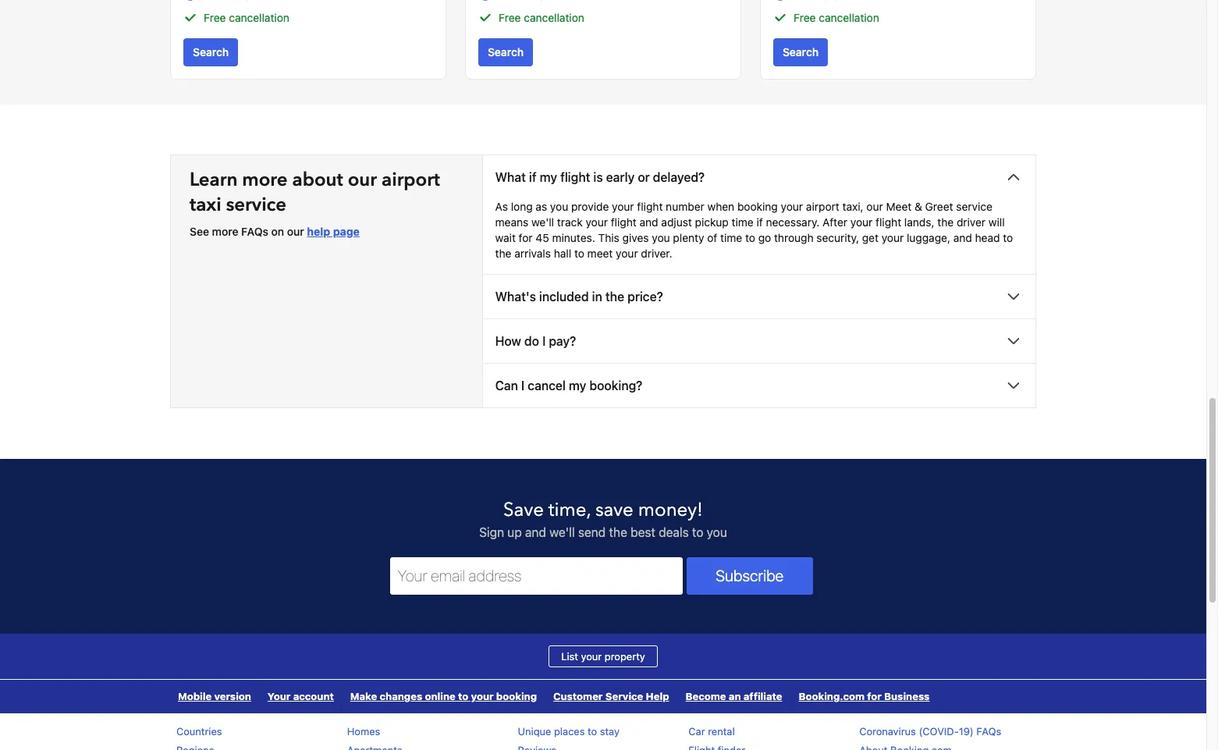 Task type: vqa. For each thing, say whether or not it's contained in the screenshot.
Relax
no



Task type: describe. For each thing, give the bounding box(es) containing it.
navigation inside save time, save money! footer
[[170, 679, 938, 713]]

homes
[[347, 725, 380, 737]]

service inside "as long as you provide your flight number when booking your airport taxi, our meet & greet service means we'll track your flight and adjust pickup time if necessary. after your flight lands, the driver will wait for 45 minutes. this gives you plenty of time to go through security, get your luggage, and head to the arrivals hall to meet your driver."
[[956, 199, 993, 213]]

1 vertical spatial you
[[652, 231, 670, 244]]

airport inside learn more about our airport taxi service see more faqs on our help page
[[382, 167, 440, 192]]

taxi
[[190, 192, 221, 217]]

included
[[539, 289, 589, 303]]

save time, save money! sign up and we'll send the best deals to you
[[479, 497, 727, 539]]

booking.com for business
[[799, 690, 930, 702]]

become
[[686, 690, 726, 702]]

customer
[[553, 690, 603, 702]]

sign
[[479, 525, 504, 539]]

mobile version link
[[170, 679, 259, 713]]

deals
[[659, 525, 689, 539]]

faqs inside learn more about our airport taxi service see more faqs on our help page
[[241, 224, 268, 238]]

1 horizontal spatial our
[[348, 167, 377, 192]]

will
[[989, 215, 1005, 228]]

gives
[[623, 231, 649, 244]]

help
[[646, 690, 669, 702]]

provide
[[571, 199, 609, 213]]

pickup
[[695, 215, 729, 228]]

how
[[495, 334, 521, 348]]

homes link
[[347, 725, 380, 737]]

your down taxi,
[[851, 215, 873, 228]]

rental
[[708, 725, 735, 737]]

subscribe button
[[687, 557, 813, 594]]

or
[[638, 170, 650, 184]]

the inside save time, save money! sign up and we'll send the best deals to you
[[609, 525, 627, 539]]

&
[[915, 199, 922, 213]]

my inside 'what if my flight is early or delayed?' dropdown button
[[540, 170, 557, 184]]

list your property link
[[549, 645, 658, 667]]

we'll inside save time, save money! sign up and we'll send the best deals to you
[[550, 525, 575, 539]]

taxi,
[[843, 199, 864, 213]]

your up necessary.
[[781, 199, 803, 213]]

flight up gives
[[611, 215, 637, 228]]

you inside save time, save money! sign up and we'll send the best deals to you
[[707, 525, 727, 539]]

online
[[425, 690, 456, 702]]

faqs inside save time, save money! footer
[[977, 725, 1002, 737]]

minutes.
[[552, 231, 595, 244]]

what if my flight is early or delayed? button
[[483, 155, 1036, 199]]

help page link
[[307, 224, 360, 238]]

up
[[508, 525, 522, 539]]

do
[[524, 334, 539, 348]]

service
[[605, 690, 643, 702]]

booking.com for business link
[[791, 679, 938, 713]]

the down greet
[[938, 215, 954, 228]]

i inside dropdown button
[[521, 378, 525, 392]]

send
[[578, 525, 606, 539]]

free for 3rd search button
[[794, 11, 816, 24]]

cancellation for third search button from the right
[[229, 11, 289, 24]]

if inside 'what if my flight is early or delayed?' dropdown button
[[529, 170, 537, 184]]

if inside "as long as you provide your flight number when booking your airport taxi, our meet & greet service means we'll track your flight and adjust pickup time if necessary. after your flight lands, the driver will wait for 45 minutes. this gives you plenty of time to go through security, get your luggage, and head to the arrivals hall to meet your driver."
[[757, 215, 763, 228]]

business
[[884, 690, 930, 702]]

make changes online to your booking
[[350, 690, 537, 702]]

become an affiliate
[[686, 690, 782, 702]]

2 vertical spatial our
[[287, 224, 304, 238]]

necessary.
[[766, 215, 820, 228]]

best
[[631, 525, 656, 539]]

free for third search button from the right
[[204, 11, 226, 24]]

of
[[707, 231, 717, 244]]

see
[[190, 224, 209, 238]]

how do i pay? button
[[483, 319, 1036, 363]]

learn more about our airport taxi service see more faqs on our help page
[[190, 167, 440, 238]]

coronavirus (covid-19) faqs link
[[859, 725, 1002, 737]]

in
[[592, 289, 602, 303]]

customer service help link
[[546, 679, 677, 713]]

flight down 'or'
[[637, 199, 663, 213]]

subscribe
[[716, 566, 784, 584]]

search for 3rd search button
[[783, 45, 819, 58]]

what's
[[495, 289, 536, 303]]

long
[[511, 199, 533, 213]]

meet
[[587, 246, 613, 260]]

as
[[495, 199, 508, 213]]

my inside can i cancel my booking? dropdown button
[[569, 378, 586, 392]]

can i cancel my booking?
[[495, 378, 643, 392]]

this
[[598, 231, 620, 244]]

car
[[689, 725, 705, 737]]

stay
[[600, 725, 620, 737]]

save
[[503, 497, 544, 523]]

cancel
[[528, 378, 566, 392]]

get
[[862, 231, 879, 244]]

unique places to stay link
[[518, 725, 620, 737]]

1 search button from the left
[[183, 38, 238, 66]]

your down provide
[[586, 215, 608, 228]]

for inside "as long as you provide your flight number when booking your airport taxi, our meet & greet service means we'll track your flight and adjust pickup time if necessary. after your flight lands, the driver will wait for 45 minutes. this gives you plenty of time to go through security, get your luggage, and head to the arrivals hall to meet your driver."
[[519, 231, 533, 244]]

to down will
[[1003, 231, 1013, 244]]

make
[[350, 690, 377, 702]]

booking?
[[590, 378, 643, 392]]

our inside "as long as you provide your flight number when booking your airport taxi, our meet & greet service means we'll track your flight and adjust pickup time if necessary. after your flight lands, the driver will wait for 45 minutes. this gives you plenty of time to go through security, get your luggage, and head to the arrivals hall to meet your driver."
[[867, 199, 883, 213]]

0 vertical spatial time
[[732, 215, 754, 228]]

free cancellation for 3rd search button
[[794, 11, 879, 24]]

0 horizontal spatial you
[[550, 199, 568, 213]]

Your email address email field
[[390, 557, 683, 594]]

3 search button from the left
[[773, 38, 828, 66]]

19)
[[959, 725, 974, 737]]

countries link
[[176, 725, 222, 737]]

save
[[595, 497, 634, 523]]

the inside "dropdown button"
[[606, 289, 624, 303]]

luggage,
[[907, 231, 951, 244]]

delayed?
[[653, 170, 705, 184]]

1 vertical spatial time
[[720, 231, 742, 244]]

customer service help
[[553, 690, 669, 702]]

unique
[[518, 725, 551, 737]]

on
[[271, 224, 284, 238]]



Task type: locate. For each thing, give the bounding box(es) containing it.
flight inside dropdown button
[[560, 170, 590, 184]]

1 horizontal spatial and
[[640, 215, 658, 228]]

2 search button from the left
[[478, 38, 533, 66]]

2 horizontal spatial search button
[[773, 38, 828, 66]]

your down gives
[[616, 246, 638, 260]]

what if my flight is early or delayed? element
[[483, 199, 1036, 274]]

2 horizontal spatial free cancellation
[[794, 11, 879, 24]]

the down wait
[[495, 246, 512, 260]]

2 free from the left
[[499, 11, 521, 24]]

0 horizontal spatial cancellation
[[229, 11, 289, 24]]

what's included in the price? button
[[483, 274, 1036, 318]]

0 horizontal spatial if
[[529, 170, 537, 184]]

1 vertical spatial we'll
[[550, 525, 575, 539]]

the
[[938, 215, 954, 228], [495, 246, 512, 260], [606, 289, 624, 303], [609, 525, 627, 539]]

more right learn
[[242, 167, 288, 192]]

0 vertical spatial booking
[[738, 199, 778, 213]]

3 search from the left
[[783, 45, 819, 58]]

0 horizontal spatial more
[[212, 224, 238, 238]]

1 horizontal spatial service
[[956, 199, 993, 213]]

3 free cancellation from the left
[[794, 11, 879, 24]]

the right in
[[606, 289, 624, 303]]

make changes online to your booking link
[[343, 679, 545, 713]]

i right do
[[542, 334, 546, 348]]

airport inside "as long as you provide your flight number when booking your airport taxi, our meet & greet service means we'll track your flight and adjust pickup time if necessary. after your flight lands, the driver will wait for 45 minutes. this gives you plenty of time to go through security, get your luggage, and head to the arrivals hall to meet your driver."
[[806, 199, 840, 213]]

booking up unique
[[496, 690, 537, 702]]

0 vertical spatial more
[[242, 167, 288, 192]]

we'll
[[532, 215, 554, 228], [550, 525, 575, 539]]

cancellation for 3rd search button
[[819, 11, 879, 24]]

you
[[550, 199, 568, 213], [652, 231, 670, 244], [707, 525, 727, 539]]

if
[[529, 170, 537, 184], [757, 215, 763, 228]]

driver
[[957, 215, 986, 228]]

your right the list
[[581, 650, 602, 662]]

1 horizontal spatial more
[[242, 167, 288, 192]]

1 horizontal spatial cancellation
[[524, 11, 584, 24]]

you up driver.
[[652, 231, 670, 244]]

search
[[193, 45, 229, 58], [488, 45, 524, 58], [783, 45, 819, 58]]

your right get
[[882, 231, 904, 244]]

free cancellation for second search button from left
[[499, 11, 584, 24]]

page
[[333, 224, 360, 238]]

head
[[975, 231, 1000, 244]]

for
[[519, 231, 533, 244], [867, 690, 882, 702]]

navigation containing mobile version
[[170, 679, 938, 713]]

1 vertical spatial booking
[[496, 690, 537, 702]]

what's included in the price?
[[495, 289, 663, 303]]

you right as on the left top of the page
[[550, 199, 568, 213]]

free cancellation for third search button from the right
[[204, 11, 289, 24]]

free for second search button from left
[[499, 11, 521, 24]]

pay?
[[549, 334, 576, 348]]

car rental link
[[689, 725, 735, 737]]

booking inside save time, save money! footer
[[496, 690, 537, 702]]

(covid-
[[919, 725, 959, 737]]

to left go
[[745, 231, 755, 244]]

0 vertical spatial my
[[540, 170, 557, 184]]

free
[[204, 11, 226, 24], [499, 11, 521, 24], [794, 11, 816, 24]]

your
[[612, 199, 634, 213], [781, 199, 803, 213], [586, 215, 608, 228], [851, 215, 873, 228], [882, 231, 904, 244], [616, 246, 638, 260], [581, 650, 602, 662], [471, 690, 494, 702]]

your right online
[[471, 690, 494, 702]]

2 search from the left
[[488, 45, 524, 58]]

0 vertical spatial and
[[640, 215, 658, 228]]

is
[[594, 170, 603, 184]]

0 vertical spatial you
[[550, 199, 568, 213]]

1 horizontal spatial search button
[[478, 38, 533, 66]]

adjust
[[661, 215, 692, 228]]

faqs
[[241, 224, 268, 238], [977, 725, 1002, 737]]

1 horizontal spatial my
[[569, 378, 586, 392]]

hall
[[554, 246, 571, 260]]

service up on
[[226, 192, 287, 217]]

list your property
[[561, 650, 645, 662]]

cancellation for second search button from left
[[524, 11, 584, 24]]

security,
[[817, 231, 859, 244]]

track
[[557, 215, 583, 228]]

navigation
[[170, 679, 938, 713]]

0 vertical spatial faqs
[[241, 224, 268, 238]]

1 horizontal spatial free cancellation
[[499, 11, 584, 24]]

1 horizontal spatial you
[[652, 231, 670, 244]]

1 horizontal spatial if
[[757, 215, 763, 228]]

our right taxi,
[[867, 199, 883, 213]]

2 horizontal spatial free
[[794, 11, 816, 24]]

about
[[292, 167, 343, 192]]

1 free cancellation from the left
[[204, 11, 289, 24]]

0 horizontal spatial my
[[540, 170, 557, 184]]

more right see
[[212, 224, 238, 238]]

0 horizontal spatial free
[[204, 11, 226, 24]]

1 horizontal spatial airport
[[806, 199, 840, 213]]

coronavirus
[[859, 725, 916, 737]]

faqs right 19)
[[977, 725, 1002, 737]]

places
[[554, 725, 585, 737]]

2 horizontal spatial our
[[867, 199, 883, 213]]

my right cancel
[[569, 378, 586, 392]]

0 horizontal spatial search
[[193, 45, 229, 58]]

service up the driver
[[956, 199, 993, 213]]

we'll up 45
[[532, 215, 554, 228]]

2 horizontal spatial you
[[707, 525, 727, 539]]

2 horizontal spatial cancellation
[[819, 11, 879, 24]]

and down the driver
[[954, 231, 972, 244]]

and right up in the left of the page
[[525, 525, 546, 539]]

1 vertical spatial and
[[954, 231, 972, 244]]

1 vertical spatial i
[[521, 378, 525, 392]]

we'll inside "as long as you provide your flight number when booking your airport taxi, our meet & greet service means we'll track your flight and adjust pickup time if necessary. after your flight lands, the driver will wait for 45 minutes. this gives you plenty of time to go through security, get your luggage, and head to the arrivals hall to meet your driver."
[[532, 215, 554, 228]]

i inside dropdown button
[[542, 334, 546, 348]]

search for second search button from left
[[488, 45, 524, 58]]

means
[[495, 215, 529, 228]]

affiliate
[[744, 690, 782, 702]]

0 horizontal spatial service
[[226, 192, 287, 217]]

search button
[[183, 38, 238, 66], [478, 38, 533, 66], [773, 38, 828, 66]]

price?
[[628, 289, 663, 303]]

1 horizontal spatial i
[[542, 334, 546, 348]]

time
[[732, 215, 754, 228], [720, 231, 742, 244]]

we'll down time,
[[550, 525, 575, 539]]

1 horizontal spatial free
[[499, 11, 521, 24]]

booking down 'what if my flight is early or delayed?' dropdown button at the top
[[738, 199, 778, 213]]

0 horizontal spatial i
[[521, 378, 525, 392]]

as long as you provide your flight number when booking your airport taxi, our meet & greet service means we'll track your flight and adjust pickup time if necessary. after your flight lands, the driver will wait for 45 minutes. this gives you plenty of time to go through security, get your luggage, and head to the arrivals hall to meet your driver.
[[495, 199, 1013, 260]]

early
[[606, 170, 635, 184]]

0 horizontal spatial airport
[[382, 167, 440, 192]]

for left the business
[[867, 690, 882, 702]]

when
[[708, 199, 735, 213]]

0 horizontal spatial faqs
[[241, 224, 268, 238]]

can
[[495, 378, 518, 392]]

to right 'deals'
[[692, 525, 704, 539]]

45
[[536, 231, 549, 244]]

1 search from the left
[[193, 45, 229, 58]]

2 vertical spatial you
[[707, 525, 727, 539]]

2 vertical spatial and
[[525, 525, 546, 539]]

driver.
[[641, 246, 673, 260]]

0 horizontal spatial for
[[519, 231, 533, 244]]

2 free cancellation from the left
[[499, 11, 584, 24]]

1 horizontal spatial faqs
[[977, 725, 1002, 737]]

1 vertical spatial more
[[212, 224, 238, 238]]

0 vertical spatial for
[[519, 231, 533, 244]]

0 vertical spatial we'll
[[532, 215, 554, 228]]

0 horizontal spatial booking
[[496, 690, 537, 702]]

unique places to stay
[[518, 725, 620, 737]]

money!
[[638, 497, 703, 523]]

flight down meet
[[876, 215, 902, 228]]

car rental
[[689, 725, 735, 737]]

1 free from the left
[[204, 11, 226, 24]]

0 vertical spatial our
[[348, 167, 377, 192]]

mobile
[[178, 690, 212, 702]]

to down minutes.
[[574, 246, 585, 260]]

1 horizontal spatial for
[[867, 690, 882, 702]]

can i cancel my booking? button
[[483, 363, 1036, 407]]

go
[[758, 231, 771, 244]]

0 vertical spatial airport
[[382, 167, 440, 192]]

version
[[214, 690, 251, 702]]

to inside navigation
[[458, 690, 469, 702]]

number
[[666, 199, 705, 213]]

how do i pay?
[[495, 334, 576, 348]]

0 horizontal spatial our
[[287, 224, 304, 238]]

if right what
[[529, 170, 537, 184]]

2 horizontal spatial and
[[954, 231, 972, 244]]

learn
[[190, 167, 238, 192]]

arrivals
[[515, 246, 551, 260]]

become an affiliate link
[[678, 679, 790, 713]]

for inside navigation
[[867, 690, 882, 702]]

if up go
[[757, 215, 763, 228]]

my up as on the left top of the page
[[540, 170, 557, 184]]

3 free from the left
[[794, 11, 816, 24]]

booking.com
[[799, 690, 865, 702]]

your inside navigation
[[471, 690, 494, 702]]

mobile version
[[178, 690, 251, 702]]

2 cancellation from the left
[[524, 11, 584, 24]]

our right the about at top
[[348, 167, 377, 192]]

an
[[729, 690, 741, 702]]

flight
[[560, 170, 590, 184], [637, 199, 663, 213], [611, 215, 637, 228], [876, 215, 902, 228]]

1 vertical spatial for
[[867, 690, 882, 702]]

as
[[536, 199, 547, 213]]

greet
[[925, 199, 953, 213]]

0 horizontal spatial and
[[525, 525, 546, 539]]

0 vertical spatial i
[[542, 334, 546, 348]]

1 vertical spatial my
[[569, 378, 586, 392]]

i
[[542, 334, 546, 348], [521, 378, 525, 392]]

flight left is
[[560, 170, 590, 184]]

help
[[307, 224, 330, 238]]

1 horizontal spatial booking
[[738, 199, 778, 213]]

plenty
[[673, 231, 704, 244]]

0 horizontal spatial search button
[[183, 38, 238, 66]]

search for third search button from the right
[[193, 45, 229, 58]]

your account
[[268, 690, 334, 702]]

time right of
[[720, 231, 742, 244]]

faqs left on
[[241, 224, 268, 238]]

1 vertical spatial our
[[867, 199, 883, 213]]

through
[[774, 231, 814, 244]]

account
[[293, 690, 334, 702]]

booking inside "as long as you provide your flight number when booking your airport taxi, our meet & greet service means we'll track your flight and adjust pickup time if necessary. after your flight lands, the driver will wait for 45 minutes. this gives you plenty of time to go through security, get your luggage, and head to the arrivals hall to meet your driver."
[[738, 199, 778, 213]]

the down 'save'
[[609, 525, 627, 539]]

our right on
[[287, 224, 304, 238]]

save time, save money! footer
[[0, 458, 1207, 750]]

service inside learn more about our airport taxi service see more faqs on our help page
[[226, 192, 287, 217]]

wait
[[495, 231, 516, 244]]

2 horizontal spatial search
[[783, 45, 819, 58]]

1 vertical spatial if
[[757, 215, 763, 228]]

for left 45
[[519, 231, 533, 244]]

you right 'deals'
[[707, 525, 727, 539]]

1 cancellation from the left
[[229, 11, 289, 24]]

to inside save time, save money! sign up and we'll send the best deals to you
[[692, 525, 704, 539]]

0 horizontal spatial free cancellation
[[204, 11, 289, 24]]

to left stay
[[588, 725, 597, 737]]

to right online
[[458, 690, 469, 702]]

and up gives
[[640, 215, 658, 228]]

3 cancellation from the left
[[819, 11, 879, 24]]

1 horizontal spatial search
[[488, 45, 524, 58]]

your down early
[[612, 199, 634, 213]]

i right the can
[[521, 378, 525, 392]]

time down when
[[732, 215, 754, 228]]

0 vertical spatial if
[[529, 170, 537, 184]]

1 vertical spatial airport
[[806, 199, 840, 213]]

and inside save time, save money! sign up and we'll send the best deals to you
[[525, 525, 546, 539]]

1 vertical spatial faqs
[[977, 725, 1002, 737]]



